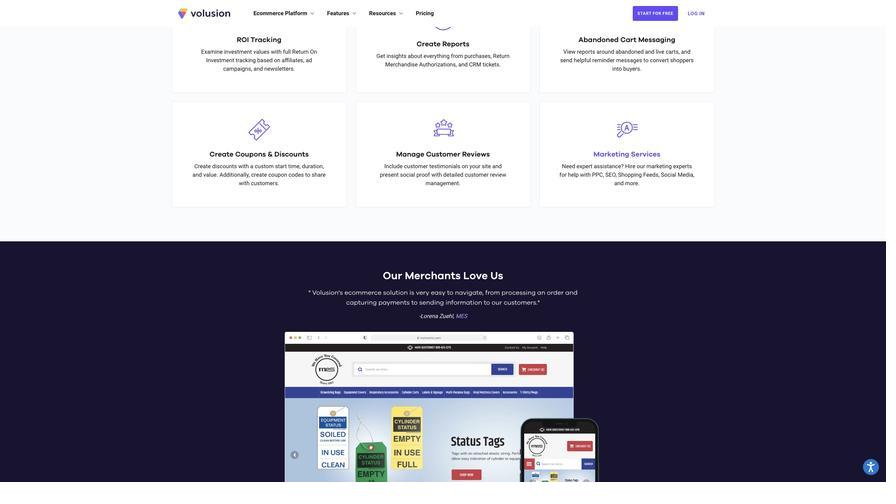 Task type: locate. For each thing, give the bounding box(es) containing it.
customer up proof on the left top of the page
[[404, 163, 428, 170]]

shopping
[[619, 172, 642, 178]]

values
[[254, 48, 270, 55]]

with left a
[[238, 163, 249, 170]]

zuehl,
[[440, 313, 455, 320]]

manage customer reviews
[[396, 151, 490, 158]]

from inside get insights about everything from purchases, return merchandise authorizations, and crm tickets.
[[451, 53, 463, 59]]

messaging
[[639, 36, 676, 44]]

management.
[[426, 180, 461, 187]]

0 vertical spatial create
[[417, 41, 441, 48]]

an
[[538, 290, 546, 297]]

1 horizontal spatial on
[[462, 163, 468, 170]]

start
[[275, 163, 287, 170]]

full
[[283, 48, 291, 55]]

to right easy
[[447, 290, 454, 297]]

and inside create discounts with a custom start time, duration, and value. additionally, create coupon codes to share with customers.
[[193, 172, 202, 178]]

social
[[400, 172, 415, 178]]

log
[[688, 11, 698, 16]]

return up tickets.
[[493, 53, 510, 59]]

from down the us
[[486, 290, 500, 297]]

create up "discounts"
[[210, 151, 234, 158]]

"
[[309, 290, 311, 297]]

with down expert
[[581, 172, 591, 178]]

0 vertical spatial on
[[274, 57, 281, 64]]

1 horizontal spatial customer
[[465, 172, 489, 178]]

customer down your
[[465, 172, 489, 178]]

and inside get insights about everything from purchases, return merchandise authorizations, and crm tickets.
[[459, 61, 468, 68]]

codes
[[289, 172, 304, 178]]

for
[[560, 172, 567, 178]]

get insights about everything from purchases, return merchandise authorizations, and crm tickets.
[[377, 53, 510, 68]]

on left your
[[462, 163, 468, 170]]

very
[[416, 290, 430, 297]]

0 vertical spatial our
[[637, 163, 646, 170]]

0 horizontal spatial from
[[451, 53, 463, 59]]

create inside create discounts with a custom start time, duration, and value. additionally, create coupon codes to share with customers.
[[194, 163, 211, 170]]

1 horizontal spatial from
[[486, 290, 500, 297]]

present
[[380, 172, 399, 178]]

on
[[274, 57, 281, 64], [462, 163, 468, 170]]

our right hire
[[637, 163, 646, 170]]

2 vertical spatial create
[[194, 163, 211, 170]]

1 vertical spatial our
[[492, 300, 503, 307]]

insights
[[387, 53, 407, 59]]

create up value.
[[194, 163, 211, 170]]

include customer testimonials on your site and present social proof with detailed customer review management.
[[380, 163, 507, 187]]

and down based
[[254, 65, 263, 72]]

view reports around abandoned and live carts, and send helpful reminder messages to convert shoppers into buyers.
[[561, 48, 694, 72]]

investment
[[206, 57, 234, 64]]

1 horizontal spatial our
[[637, 163, 646, 170]]

1 vertical spatial create
[[210, 151, 234, 158]]

us
[[491, 271, 504, 282]]

with inside need expert assistance? hire our marketing experts for help with ppc, seo, shopping feeds, social media, and more.
[[581, 172, 591, 178]]

0 vertical spatial customer
[[404, 163, 428, 170]]

with up management.
[[432, 172, 442, 178]]

ecommerce platform
[[254, 10, 308, 17]]

helpful
[[574, 57, 591, 64]]

1 horizontal spatial return
[[493, 53, 510, 59]]

additionally,
[[220, 172, 250, 178]]

to left convert
[[644, 57, 649, 64]]

live
[[656, 48, 665, 55]]

from inside " volusion's ecommerce solution is very easy to navigate, from processing an order and capturing payments to sending information to our customers."
[[486, 290, 500, 297]]

and left value.
[[193, 172, 202, 178]]

and down 'seo,'
[[615, 180, 624, 187]]

tracking
[[236, 57, 256, 64]]

capturing
[[347, 300, 377, 307]]

-
[[419, 313, 421, 320]]

our down processing
[[492, 300, 503, 307]]

purchases,
[[465, 53, 492, 59]]

to down duration,
[[306, 172, 311, 178]]

mes link
[[456, 313, 468, 320]]

abandoned
[[579, 36, 619, 44]]

0 horizontal spatial our
[[492, 300, 503, 307]]

based
[[257, 57, 273, 64]]

customer
[[426, 151, 461, 158]]

1 vertical spatial from
[[486, 290, 500, 297]]

with
[[271, 48, 282, 55], [238, 163, 249, 170], [432, 172, 442, 178], [581, 172, 591, 178], [239, 180, 250, 187]]

on
[[310, 48, 317, 55]]

1 vertical spatial on
[[462, 163, 468, 170]]

feeds,
[[644, 172, 660, 178]]

in
[[700, 11, 705, 16]]

solution
[[383, 290, 408, 297]]

your
[[470, 163, 481, 170]]

processing
[[502, 290, 536, 297]]

and left crm in the top of the page
[[459, 61, 468, 68]]

features
[[327, 10, 350, 17]]

examine investment values with full return on investment tracking based on affiliates, ad campaigns, and newsletters.
[[201, 48, 317, 72]]

marketing
[[594, 151, 630, 158]]

sending
[[420, 300, 444, 307]]

expert
[[577, 163, 593, 170]]

reports
[[577, 48, 596, 55]]

services
[[632, 151, 661, 158]]

merchants
[[405, 271, 461, 282]]

create up everything
[[417, 41, 441, 48]]

return inside examine investment values with full return on investment tracking based on affiliates, ad campaigns, and newsletters.
[[292, 48, 309, 55]]

to right information
[[484, 300, 490, 307]]

return up the affiliates,
[[292, 48, 309, 55]]

0 vertical spatial from
[[451, 53, 463, 59]]

seo,
[[606, 172, 617, 178]]

from
[[451, 53, 463, 59], [486, 290, 500, 297]]

newsletters.
[[265, 65, 295, 72]]

ad
[[306, 57, 312, 64]]

from down 'reports'
[[451, 53, 463, 59]]

return
[[292, 48, 309, 55], [493, 53, 510, 59]]

create
[[417, 41, 441, 48], [210, 151, 234, 158], [194, 163, 211, 170]]

carts,
[[666, 48, 680, 55]]

mes
[[456, 313, 468, 320]]

marketing services
[[594, 151, 661, 158]]

and right order
[[566, 290, 578, 297]]

on up newsletters.
[[274, 57, 281, 64]]

site
[[482, 163, 491, 170]]

with left full
[[271, 48, 282, 55]]

0 horizontal spatial customer
[[404, 163, 428, 170]]

and inside need expert assistance? hire our marketing experts for help with ppc, seo, shopping feeds, social media, and more.
[[615, 180, 624, 187]]

time,
[[289, 163, 301, 170]]

0 horizontal spatial on
[[274, 57, 281, 64]]

on inside include customer testimonials on your site and present social proof with detailed customer review management.
[[462, 163, 468, 170]]

is
[[410, 290, 415, 297]]

convert
[[650, 57, 669, 64]]

our
[[637, 163, 646, 170], [492, 300, 503, 307]]

and up review
[[493, 163, 502, 170]]

abandoned
[[616, 48, 644, 55]]

with inside include customer testimonials on your site and present social proof with detailed customer review management.
[[432, 172, 442, 178]]

0 horizontal spatial return
[[292, 48, 309, 55]]

tracking
[[251, 36, 282, 44]]

ecommerce platform button
[[254, 9, 316, 18]]

value.
[[203, 172, 218, 178]]

view
[[564, 48, 576, 55]]

log in link
[[684, 6, 710, 21]]

create for create reports
[[417, 41, 441, 48]]

crm
[[469, 61, 482, 68]]



Task type: vqa. For each thing, say whether or not it's contained in the screenshot.
bridgeforafricawholesale.org
no



Task type: describe. For each thing, give the bounding box(es) containing it.
experts
[[674, 163, 693, 170]]

easy
[[431, 290, 446, 297]]

create
[[251, 172, 267, 178]]

resources
[[369, 10, 396, 17]]

create coupons & discounts
[[210, 151, 309, 158]]

&
[[268, 151, 273, 158]]

with inside examine investment values with full return on investment tracking based on affiliates, ad campaigns, and newsletters.
[[271, 48, 282, 55]]

pricing link
[[416, 9, 434, 18]]

ecommerce
[[254, 10, 284, 17]]

buyers.
[[624, 65, 642, 72]]

reminder
[[593, 57, 615, 64]]

get
[[377, 53, 385, 59]]

volusion's
[[313, 290, 343, 297]]

everything
[[424, 53, 450, 59]]

create discounts with a custom start time, duration, and value. additionally, create coupon codes to share with customers.
[[193, 163, 326, 187]]

share
[[312, 172, 326, 178]]

start
[[638, 11, 652, 16]]

more.
[[626, 180, 640, 187]]

examine
[[201, 48, 223, 55]]

duration,
[[302, 163, 324, 170]]

-lorena zuehl, mes
[[419, 313, 468, 320]]

resources button
[[369, 9, 405, 18]]

to inside create discounts with a custom start time, duration, and value. additionally, create coupon codes to share with customers.
[[306, 172, 311, 178]]

affiliates,
[[282, 57, 305, 64]]

on inside examine investment values with full return on investment tracking based on affiliates, ad campaigns, and newsletters.
[[274, 57, 281, 64]]

send
[[561, 57, 573, 64]]

log in
[[688, 11, 705, 16]]

and up shoppers
[[682, 48, 691, 55]]

return inside get insights about everything from purchases, return merchandise authorizations, and crm tickets.
[[493, 53, 510, 59]]

custom
[[255, 163, 274, 170]]

authorizations,
[[419, 61, 457, 68]]

into
[[613, 65, 622, 72]]

with down additionally,
[[239, 180, 250, 187]]

marketing services link
[[594, 151, 661, 158]]

proof
[[417, 172, 430, 178]]

ecommerce
[[345, 290, 382, 297]]

investment
[[224, 48, 252, 55]]

customers.
[[251, 180, 279, 187]]

platform
[[285, 10, 308, 17]]

marketing
[[647, 163, 672, 170]]

start for free link
[[633, 6, 678, 21]]

coupon
[[269, 172, 287, 178]]

review
[[490, 172, 507, 178]]

and inside " volusion's ecommerce solution is very easy to navigate, from processing an order and capturing payments to sending information to our customers."
[[566, 290, 578, 297]]

discounts
[[275, 151, 309, 158]]

free
[[663, 11, 674, 16]]

create reports
[[417, 41, 470, 48]]

payments
[[379, 300, 410, 307]]

our inside " volusion's ecommerce solution is very easy to navigate, from processing an order and capturing payments to sending information to our customers."
[[492, 300, 503, 307]]

" volusion's ecommerce solution is very easy to navigate, from processing an order and capturing payments to sending information to our customers."
[[309, 290, 578, 307]]

coupons
[[235, 151, 266, 158]]

abandoned cart messaging
[[579, 36, 676, 44]]

tickets.
[[483, 61, 501, 68]]

shoppers
[[671, 57, 694, 64]]

to down is on the left of page
[[412, 300, 418, 307]]

start for free
[[638, 11, 674, 16]]

pricing
[[416, 10, 434, 17]]

and inside include customer testimonials on your site and present social proof with detailed customer review management.
[[493, 163, 502, 170]]

1 vertical spatial customer
[[465, 172, 489, 178]]

need expert assistance? hire our marketing experts for help with ppc, seo, shopping feeds, social media, and more.
[[560, 163, 695, 187]]

discounts
[[212, 163, 237, 170]]

to inside view reports around abandoned and live carts, and send helpful reminder messages to convert shoppers into buyers.
[[644, 57, 649, 64]]

assistance?
[[594, 163, 624, 170]]

cart
[[621, 36, 637, 44]]

and left live
[[646, 48, 655, 55]]

love
[[464, 271, 488, 282]]

our inside need expert assistance? hire our marketing experts for help with ppc, seo, shopping feeds, social media, and more.
[[637, 163, 646, 170]]

for
[[653, 11, 662, 16]]

navigate,
[[455, 290, 484, 297]]

and inside examine investment values with full return on investment tracking based on affiliates, ad campaigns, and newsletters.
[[254, 65, 263, 72]]

our merchants love us
[[383, 271, 504, 282]]

create for create discounts with a custom start time, duration, and value. additionally, create coupon codes to share with customers.
[[194, 163, 211, 170]]

information
[[446, 300, 483, 307]]

roi
[[237, 36, 249, 44]]

roi tracking
[[237, 36, 282, 44]]

include
[[385, 163, 403, 170]]

testimonials
[[430, 163, 461, 170]]

open accessibe: accessibility options, statement and help image
[[868, 463, 876, 473]]

order
[[547, 290, 564, 297]]

customers."
[[504, 300, 540, 307]]

reviews
[[462, 151, 490, 158]]

merchandise
[[386, 61, 418, 68]]

social
[[661, 172, 677, 178]]

create for create coupons & discounts
[[210, 151, 234, 158]]

need
[[562, 163, 576, 170]]

features button
[[327, 9, 358, 18]]



